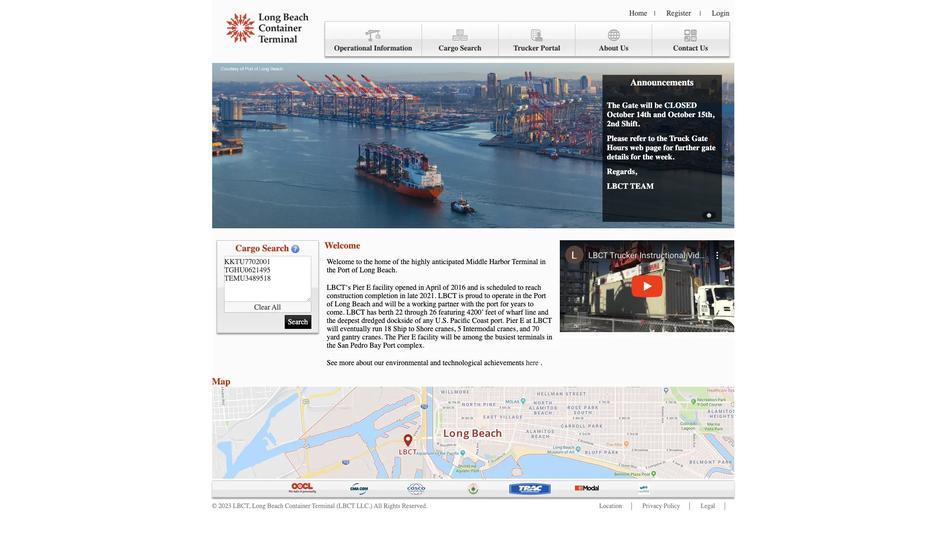 Task type: locate. For each thing, give the bounding box(es) containing it.
0 horizontal spatial beach
[[268, 502, 284, 510]]

be left among
[[454, 333, 461, 342]]

the inside lbct's pier e facility opened in april of 2016 and is scheduled to reach construction completion in late 2021.  lbct is proud to operate in the port of long beach and will be a working partner with the port for years to come.  lbct has berth 22 through 26 featuring 4200' feet of wharf line and the deepest dredged dockside of any u.s. pacific coast port. pier e at lbct will eventually run 18 ship to shore cranes, 5 intermodal cranes, and 70 yard gantry cranes. the pier e facility will be among the busiest terminals in the san pedro bay port complex.
[[385, 333, 396, 342]]

register link
[[667, 9, 692, 17]]

2021.
[[420, 292, 437, 300]]

cranes.
[[363, 333, 383, 342]]

.
[[541, 359, 543, 367]]

long down lbct's
[[335, 300, 351, 308]]

0 horizontal spatial cranes,
[[436, 325, 456, 333]]

0 vertical spatial the
[[607, 101, 621, 110]]

for right page
[[664, 143, 674, 152]]

for right details
[[631, 152, 641, 161]]

the up lbct's
[[327, 266, 336, 274]]

pier right "port."
[[507, 317, 518, 325]]

pier down dockside
[[398, 333, 410, 342]]

0 horizontal spatial port
[[338, 266, 350, 274]]

facility down beach.
[[373, 284, 394, 292]]

will down come.
[[327, 325, 339, 333]]

2 vertical spatial long
[[252, 502, 266, 510]]

0 horizontal spatial terminal
[[312, 502, 335, 510]]

e
[[367, 284, 371, 292], [520, 317, 525, 325], [412, 333, 416, 342]]

contact us link
[[653, 24, 730, 56]]

1 vertical spatial long
[[335, 300, 351, 308]]

of left 2016
[[443, 284, 449, 292]]

0 horizontal spatial us
[[621, 44, 629, 52]]

complex.
[[398, 342, 425, 350]]

with
[[461, 300, 474, 308]]

all
[[272, 303, 281, 311], [374, 502, 382, 510]]

anticipated
[[432, 258, 465, 266]]

pacific
[[451, 317, 471, 325]]

0 horizontal spatial the
[[385, 333, 396, 342]]

pier right lbct's
[[353, 284, 365, 292]]

0 vertical spatial be
[[655, 101, 663, 110]]

0 vertical spatial welcome
[[325, 240, 361, 251]]

in inside welcome to the home of the highly anticipated middle harbor terminal in the port of long beach.
[[540, 258, 546, 266]]

us
[[621, 44, 629, 52], [701, 44, 709, 52]]

gate
[[623, 101, 639, 110], [692, 134, 709, 143]]

| left login
[[700, 10, 702, 17]]

welcome inside welcome to the home of the highly anticipated middle harbor terminal in the port of long beach.
[[327, 258, 355, 266]]

1 horizontal spatial |
[[700, 10, 702, 17]]

beach up dredged
[[352, 300, 371, 308]]

years
[[511, 300, 527, 308]]

0 horizontal spatial be
[[398, 300, 405, 308]]

1 vertical spatial e
[[520, 317, 525, 325]]

welcome for welcome to the home of the highly anticipated middle harbor terminal in the port of long beach.
[[327, 258, 355, 266]]

the right run
[[385, 333, 396, 342]]

| right home
[[655, 10, 656, 17]]

port right bay
[[383, 342, 396, 350]]

gate right truck
[[692, 134, 709, 143]]

0 vertical spatial all
[[272, 303, 281, 311]]

of left any on the bottom left of the page
[[415, 317, 421, 325]]

home link
[[630, 9, 648, 17]]

operate
[[492, 292, 514, 300]]

october up truck
[[669, 110, 696, 119]]

long right lbct, at the left
[[252, 502, 266, 510]]

and left "technological"
[[431, 359, 441, 367]]

0 horizontal spatial cargo search
[[236, 243, 289, 254]]

further
[[676, 143, 700, 152]]

welcome for welcome
[[325, 240, 361, 251]]

0 vertical spatial pier
[[353, 284, 365, 292]]

to right refer
[[649, 134, 655, 143]]

the inside the gate will be closed october 14th and october 15th, 2nd shift.
[[607, 101, 621, 110]]

18
[[384, 325, 392, 333]]

0 vertical spatial cargo
[[439, 44, 459, 52]]

gate
[[702, 143, 716, 152]]

0 vertical spatial long
[[360, 266, 375, 274]]

1 vertical spatial cargo search
[[236, 243, 289, 254]]

will
[[641, 101, 653, 110], [385, 300, 397, 308], [327, 325, 339, 333], [441, 333, 452, 342]]

cranes, left 5 at left
[[436, 325, 456, 333]]

to right ship
[[409, 325, 415, 333]]

terminal right harbor
[[512, 258, 539, 266]]

1 vertical spatial cargo
[[236, 243, 260, 254]]

home
[[630, 9, 648, 17]]

e left shore
[[412, 333, 416, 342]]

the up yard
[[327, 317, 336, 325]]

in right operate
[[516, 292, 522, 300]]

0 horizontal spatial facility
[[373, 284, 394, 292]]

the left home
[[364, 258, 373, 266]]

web
[[631, 143, 644, 152]]

0 horizontal spatial october
[[607, 110, 635, 119]]

port
[[487, 300, 499, 308]]

1 horizontal spatial us
[[701, 44, 709, 52]]

0 horizontal spatial gate
[[623, 101, 639, 110]]

please
[[607, 134, 629, 143]]

2 horizontal spatial port
[[534, 292, 547, 300]]

gate inside the gate will be closed october 14th and october 15th, 2nd shift.
[[623, 101, 639, 110]]

1 horizontal spatial facility
[[418, 333, 439, 342]]

to inside please refer to the truck gate hours web page for further gate details for the week.
[[649, 134, 655, 143]]

port up line
[[534, 292, 547, 300]]

terminal left (lbct
[[312, 502, 335, 510]]

here
[[526, 359, 539, 367]]

be left the a
[[398, 300, 405, 308]]

0 vertical spatial cargo search
[[439, 44, 482, 52]]

in left late
[[400, 292, 406, 300]]

be left closed
[[655, 101, 663, 110]]

facility down any on the bottom left of the page
[[418, 333, 439, 342]]

2 horizontal spatial be
[[655, 101, 663, 110]]

busiest
[[496, 333, 516, 342]]

1 vertical spatial be
[[398, 300, 405, 308]]

facility
[[373, 284, 394, 292], [418, 333, 439, 342]]

all right "llc.)"
[[374, 502, 382, 510]]

1 horizontal spatial cranes,
[[498, 325, 518, 333]]

long
[[360, 266, 375, 274], [335, 300, 351, 308], [252, 502, 266, 510]]

2 us from the left
[[701, 44, 709, 52]]

beach left container
[[268, 502, 284, 510]]

0 horizontal spatial all
[[272, 303, 281, 311]]

2 horizontal spatial long
[[360, 266, 375, 274]]

yard
[[327, 333, 340, 342]]

e left at
[[520, 317, 525, 325]]

in up reach
[[540, 258, 546, 266]]

1 vertical spatial welcome
[[327, 258, 355, 266]]

1 us from the left
[[621, 44, 629, 52]]

0 vertical spatial terminal
[[512, 258, 539, 266]]

will down "announcements"
[[641, 101, 653, 110]]

more
[[340, 359, 355, 367]]

1 horizontal spatial be
[[454, 333, 461, 342]]

|
[[655, 10, 656, 17], [700, 10, 702, 17]]

terminals
[[518, 333, 545, 342]]

2nd
[[607, 119, 620, 128]]

1 horizontal spatial terminal
[[512, 258, 539, 266]]

all right clear
[[272, 303, 281, 311]]

lbct
[[607, 182, 629, 191], [439, 292, 457, 300], [347, 308, 365, 317], [534, 317, 553, 325]]

1 horizontal spatial all
[[374, 502, 382, 510]]

truck
[[670, 134, 690, 143]]

e up has
[[367, 284, 371, 292]]

15th,
[[698, 110, 715, 119]]

to left reach
[[518, 284, 524, 292]]

is left proud
[[459, 292, 464, 300]]

will left the a
[[385, 300, 397, 308]]

october
[[607, 110, 635, 119], [669, 110, 696, 119]]

to right years at the bottom right
[[528, 300, 534, 308]]

long left beach.
[[360, 266, 375, 274]]

eventually
[[340, 325, 371, 333]]

None submit
[[285, 315, 311, 329]]

will inside the gate will be closed october 14th and october 15th, 2nd shift.
[[641, 101, 653, 110]]

all inside clear all button
[[272, 303, 281, 311]]

(lbct
[[337, 502, 355, 510]]

22
[[396, 308, 403, 317]]

terminal
[[512, 258, 539, 266], [312, 502, 335, 510]]

the left truck
[[657, 134, 668, 143]]

trucker portal
[[514, 44, 561, 52]]

1 horizontal spatial long
[[335, 300, 351, 308]]

0 vertical spatial port
[[338, 266, 350, 274]]

2 cranes, from the left
[[498, 325, 518, 333]]

to right proud
[[485, 292, 491, 300]]

cargo
[[439, 44, 459, 52], [236, 243, 260, 254]]

0 vertical spatial gate
[[623, 101, 639, 110]]

©
[[212, 502, 217, 510]]

for right port
[[501, 300, 509, 308]]

1 vertical spatial gate
[[692, 134, 709, 143]]

the left san
[[327, 342, 336, 350]]

us for contact us
[[701, 44, 709, 52]]

1 horizontal spatial gate
[[692, 134, 709, 143]]

0 horizontal spatial |
[[655, 10, 656, 17]]

1 horizontal spatial cargo
[[439, 44, 459, 52]]

5
[[458, 325, 462, 333]]

login
[[713, 9, 730, 17]]

0 horizontal spatial for
[[501, 300, 509, 308]]

of up construction
[[352, 266, 358, 274]]

be
[[655, 101, 663, 110], [398, 300, 405, 308], [454, 333, 461, 342]]

clear
[[254, 303, 270, 311]]

and left 70 at bottom right
[[520, 325, 531, 333]]

2 vertical spatial port
[[383, 342, 396, 350]]

us right contact
[[701, 44, 709, 52]]

1 horizontal spatial beach
[[352, 300, 371, 308]]

please refer to the truck gate hours web page for further gate details for the week.
[[607, 134, 716, 161]]

1 horizontal spatial the
[[607, 101, 621, 110]]

0 vertical spatial beach
[[352, 300, 371, 308]]

us right about
[[621, 44, 629, 52]]

cranes, down wharf
[[498, 325, 518, 333]]

1 vertical spatial port
[[534, 292, 547, 300]]

scheduled
[[487, 284, 516, 292]]

0 horizontal spatial long
[[252, 502, 266, 510]]

0 horizontal spatial e
[[367, 284, 371, 292]]

0 horizontal spatial search
[[262, 243, 289, 254]]

about
[[356, 359, 373, 367]]

the up 2nd
[[607, 101, 621, 110]]

menu bar
[[325, 21, 730, 57]]

will left 5 at left
[[441, 333, 452, 342]]

legal
[[701, 502, 716, 510]]

1 horizontal spatial is
[[480, 284, 485, 292]]

1 horizontal spatial pier
[[398, 333, 410, 342]]

here link
[[526, 359, 539, 367]]

privacy policy link
[[643, 502, 681, 510]]

to
[[649, 134, 655, 143], [356, 258, 362, 266], [518, 284, 524, 292], [485, 292, 491, 300], [528, 300, 534, 308], [409, 325, 415, 333]]

to left home
[[356, 258, 362, 266]]

2 vertical spatial be
[[454, 333, 461, 342]]

0 vertical spatial search
[[460, 44, 482, 52]]

gate inside please refer to the truck gate hours web page for further gate details for the week.
[[692, 134, 709, 143]]

llc.)
[[357, 502, 373, 510]]

technological
[[443, 359, 483, 367]]

the up line
[[523, 292, 532, 300]]

1 vertical spatial beach
[[268, 502, 284, 510]]

© 2023 lbct, long beach container terminal (lbct llc.) all rights reserved.
[[212, 502, 428, 510]]

1 vertical spatial the
[[385, 333, 396, 342]]

highly
[[412, 258, 431, 266]]

lbct's
[[327, 284, 351, 292]]

1 vertical spatial pier
[[507, 317, 518, 325]]

1 vertical spatial all
[[374, 502, 382, 510]]

1 horizontal spatial october
[[669, 110, 696, 119]]

2 vertical spatial e
[[412, 333, 416, 342]]

october up please
[[607, 110, 635, 119]]

1 horizontal spatial e
[[412, 333, 416, 342]]

contact
[[674, 44, 699, 52]]

is left 'scheduled'
[[480, 284, 485, 292]]

portal
[[541, 44, 561, 52]]

1 horizontal spatial search
[[460, 44, 482, 52]]

see more about our environmental and technological achievements here .
[[327, 359, 543, 367]]

our
[[375, 359, 384, 367]]

1 vertical spatial facility
[[418, 333, 439, 342]]

the
[[657, 134, 668, 143], [643, 152, 654, 161], [364, 258, 373, 266], [401, 258, 410, 266], [327, 266, 336, 274], [523, 292, 532, 300], [476, 300, 485, 308], [327, 317, 336, 325], [485, 333, 494, 342], [327, 342, 336, 350]]

the
[[607, 101, 621, 110], [385, 333, 396, 342]]

gate up "shift."
[[623, 101, 639, 110]]

port up lbct's
[[338, 266, 350, 274]]

partner
[[439, 300, 459, 308]]

line
[[526, 308, 537, 317]]

0 horizontal spatial pier
[[353, 284, 365, 292]]

feet
[[486, 308, 497, 317]]

0 vertical spatial e
[[367, 284, 371, 292]]

the right among
[[485, 333, 494, 342]]



Task type: describe. For each thing, give the bounding box(es) containing it.
beach.
[[377, 266, 398, 274]]

1 | from the left
[[655, 10, 656, 17]]

port.
[[491, 317, 505, 325]]

and right 2016
[[468, 284, 478, 292]]

of down lbct's
[[327, 300, 333, 308]]

deepest
[[338, 317, 360, 325]]

week.
[[656, 152, 675, 161]]

2016
[[451, 284, 466, 292]]

trucker portal link
[[499, 24, 576, 56]]

team
[[631, 182, 654, 191]]

closed
[[665, 101, 698, 110]]

u.s.
[[436, 317, 449, 325]]

middle
[[467, 258, 488, 266]]

2 horizontal spatial pier
[[507, 317, 518, 325]]

gantry
[[342, 333, 361, 342]]

lbct right at
[[534, 317, 553, 325]]

april
[[426, 284, 441, 292]]

contact us
[[674, 44, 709, 52]]

dredged
[[362, 317, 385, 325]]

among
[[463, 333, 483, 342]]

through
[[405, 308, 428, 317]]

page
[[646, 143, 662, 152]]

berth
[[379, 308, 394, 317]]

1 horizontal spatial for
[[631, 152, 641, 161]]

1 horizontal spatial port
[[383, 342, 396, 350]]

completion
[[365, 292, 398, 300]]

trucker
[[514, 44, 539, 52]]

late
[[408, 292, 418, 300]]

announcements
[[631, 77, 694, 88]]

port inside welcome to the home of the highly anticipated middle harbor terminal in the port of long beach.
[[338, 266, 350, 274]]

details
[[607, 152, 629, 161]]

the left port
[[476, 300, 485, 308]]

location
[[600, 502, 623, 510]]

privacy
[[643, 502, 663, 510]]

14th and
[[637, 110, 667, 119]]

opened
[[396, 284, 417, 292]]

shift.
[[622, 119, 640, 128]]

information
[[374, 44, 413, 52]]

legal link
[[701, 502, 716, 510]]

run
[[373, 325, 383, 333]]

come.
[[327, 308, 345, 317]]

lbct up featuring
[[439, 292, 457, 300]]

the left highly
[[401, 258, 410, 266]]

lbct left has
[[347, 308, 365, 317]]

in right late
[[419, 284, 424, 292]]

operational
[[334, 44, 372, 52]]

be inside the gate will be closed october 14th and october 15th, 2nd shift.
[[655, 101, 663, 110]]

menu bar containing operational information
[[325, 21, 730, 57]]

70
[[533, 325, 540, 333]]

beach inside lbct's pier e facility opened in april of 2016 and is scheduled to reach construction completion in late 2021.  lbct is proud to operate in the port of long beach and will be a working partner with the port for years to come.  lbct has berth 22 through 26 featuring 4200' feet of wharf line and the deepest dredged dockside of any u.s. pacific coast port. pier e at lbct will eventually run 18 ship to shore cranes, 5 intermodal cranes, and 70 yard gantry cranes. the pier e facility will be among the busiest terminals in the san pedro bay port complex.
[[352, 300, 371, 308]]

2 | from the left
[[700, 10, 702, 17]]

long inside lbct's pier e facility opened in april of 2016 and is scheduled to reach construction completion in late 2021.  lbct is proud to operate in the port of long beach and will be a working partner with the port for years to come.  lbct has berth 22 through 26 featuring 4200' feet of wharf line and the deepest dredged dockside of any u.s. pacific coast port. pier e at lbct will eventually run 18 ship to shore cranes, 5 intermodal cranes, and 70 yard gantry cranes. the pier e facility will be among the busiest terminals in the san pedro bay port complex.
[[335, 300, 351, 308]]

bay
[[370, 342, 382, 350]]

coast
[[472, 317, 489, 325]]

0 vertical spatial facility
[[373, 284, 394, 292]]

1 vertical spatial search
[[262, 243, 289, 254]]

lbct down "regards,​"
[[607, 182, 629, 191]]

0 horizontal spatial cargo
[[236, 243, 260, 254]]

of right home
[[393, 258, 399, 266]]

2 october from the left
[[669, 110, 696, 119]]

about
[[599, 44, 619, 52]]

2 horizontal spatial for
[[664, 143, 674, 152]]

map
[[212, 376, 231, 387]]

us for about us
[[621, 44, 629, 52]]

a
[[407, 300, 410, 308]]

and up dredged
[[373, 300, 383, 308]]

featuring
[[439, 308, 465, 317]]

1 cranes, from the left
[[436, 325, 456, 333]]

operational information link
[[325, 24, 422, 56]]

environmental
[[386, 359, 429, 367]]

regards,​
[[607, 167, 638, 176]]

proud
[[466, 292, 483, 300]]

working
[[412, 300, 437, 308]]

reach
[[526, 284, 542, 292]]

Enter container numbers and/ or booking numbers. text field
[[224, 256, 311, 302]]

lbct's pier e facility opened in april of 2016 and is scheduled to reach construction completion in late 2021.  lbct is proud to operate in the port of long beach and will be a working partner with the port for years to come.  lbct has berth 22 through 26 featuring 4200' feet of wharf line and the deepest dredged dockside of any u.s. pacific coast port. pier e at lbct will eventually run 18 ship to shore cranes, 5 intermodal cranes, and 70 yard gantry cranes. the pier e facility will be among the busiest terminals in the san pedro bay port complex.
[[327, 284, 553, 350]]

in right 70 at bottom right
[[547, 333, 553, 342]]

the left week.
[[643, 152, 654, 161]]

location link
[[600, 502, 623, 510]]

has
[[367, 308, 377, 317]]

clear all button
[[224, 302, 311, 313]]

lbct team
[[607, 182, 654, 191]]

1 vertical spatial terminal
[[312, 502, 335, 510]]

to inside welcome to the home of the highly anticipated middle harbor terminal in the port of long beach.
[[356, 258, 362, 266]]

lbct,
[[233, 502, 251, 510]]

1 october from the left
[[607, 110, 635, 119]]

26
[[430, 308, 437, 317]]

about us link
[[576, 24, 653, 56]]

2 vertical spatial pier
[[398, 333, 410, 342]]

ship
[[394, 325, 407, 333]]

for inside lbct's pier e facility opened in april of 2016 and is scheduled to reach construction completion in late 2021.  lbct is proud to operate in the port of long beach and will be a working partner with the port for years to come.  lbct has berth 22 through 26 featuring 4200' feet of wharf line and the deepest dredged dockside of any u.s. pacific coast port. pier e at lbct will eventually run 18 ship to shore cranes, 5 intermodal cranes, and 70 yard gantry cranes. the pier e facility will be among the busiest terminals in the san pedro bay port complex.
[[501, 300, 509, 308]]

1 horizontal spatial cargo search
[[439, 44, 482, 52]]

login link
[[713, 9, 730, 17]]

operational information
[[334, 44, 413, 52]]

see
[[327, 359, 338, 367]]

0 horizontal spatial is
[[459, 292, 464, 300]]

policy
[[664, 502, 681, 510]]

2023
[[219, 502, 232, 510]]

welcome to the home of the highly anticipated middle harbor terminal in the port of long beach.
[[327, 258, 546, 274]]

register
[[667, 9, 692, 17]]

achievements
[[485, 359, 525, 367]]

intermodal
[[464, 325, 496, 333]]

hours
[[607, 143, 629, 152]]

any
[[423, 317, 434, 325]]

container
[[285, 502, 311, 510]]

long inside welcome to the home of the highly anticipated middle harbor terminal in the port of long beach.
[[360, 266, 375, 274]]

about us
[[599, 44, 629, 52]]

reserved.
[[402, 502, 428, 510]]

of right feet
[[499, 308, 505, 317]]

and right line
[[538, 308, 549, 317]]

dockside
[[387, 317, 413, 325]]

terminal inside welcome to the home of the highly anticipated middle harbor terminal in the port of long beach.
[[512, 258, 539, 266]]

the gate will be closed october 14th and october 15th, 2nd shift.
[[607, 101, 715, 128]]

2 horizontal spatial e
[[520, 317, 525, 325]]

shore
[[417, 325, 434, 333]]



Task type: vqa. For each thing, say whether or not it's contained in the screenshot.
the bottom "Beach"
yes



